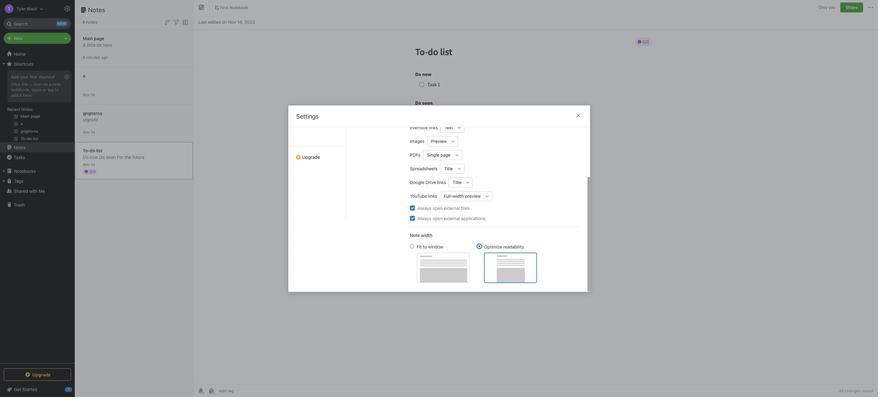 Task type: describe. For each thing, give the bounding box(es) containing it.
first notebook button
[[213, 3, 250, 12]]

last edited on nov 14, 2023
[[199, 19, 255, 24]]

links for youtube links
[[428, 193, 438, 199]]

pdfs
[[410, 152, 421, 158]]

to-do list
[[83, 148, 102, 153]]

fit to window
[[417, 244, 444, 249]]

nov inside note window "element"
[[228, 19, 236, 24]]

single page button
[[423, 150, 452, 160]]

only
[[820, 5, 828, 10]]

new
[[14, 36, 23, 41]]

you
[[829, 5, 836, 10]]

google drive links
[[410, 180, 446, 185]]

on inside icon on a note, notebook, stack or tag to add it here.
[[43, 82, 48, 87]]

with
[[29, 188, 38, 194]]

all changes saved
[[840, 389, 874, 394]]

stack
[[31, 87, 41, 92]]

a
[[49, 82, 51, 87]]

note,
[[52, 82, 62, 87]]

here.
[[23, 93, 33, 98]]

1 vertical spatial links
[[437, 180, 446, 185]]

me
[[39, 188, 45, 194]]

recent notes
[[7, 107, 33, 112]]

Choose default view option for Google Drive links field
[[449, 177, 473, 187]]

note
[[410, 233, 420, 238]]

shortcuts button
[[0, 59, 75, 69]]

always open external files
[[418, 205, 470, 211]]

Optimize readability radio
[[478, 244, 482, 249]]

applications
[[461, 216, 486, 221]]

tasks button
[[0, 152, 75, 162]]

Choose default view option for PDFs field
[[423, 150, 462, 160]]

share button
[[841, 2, 864, 12]]

2 do from the left
[[99, 155, 105, 160]]

the inside tree
[[22, 82, 28, 87]]

always for always open external applications
[[418, 216, 432, 221]]

readability
[[504, 244, 525, 249]]

single page
[[427, 152, 451, 158]]

notebooks link
[[0, 166, 75, 176]]

preview
[[431, 139, 447, 144]]

notebooks
[[14, 169, 36, 174]]

Choose default view option for Evernote links field
[[441, 123, 465, 133]]

external for files
[[444, 205, 460, 211]]

3 14 from the top
[[91, 162, 95, 167]]

new button
[[4, 33, 71, 44]]

here
[[103, 42, 112, 48]]

8
[[83, 55, 85, 60]]

share
[[847, 5, 859, 10]]

note window element
[[194, 0, 879, 398]]

first
[[220, 5, 229, 10]]

add
[[11, 75, 19, 80]]

main
[[83, 36, 93, 41]]

to-
[[83, 148, 90, 153]]

drive
[[426, 180, 436, 185]]

ago
[[101, 55, 108, 60]]

Always open external applications checkbox
[[410, 216, 415, 221]]

1 vertical spatial to
[[423, 244, 427, 249]]

icon on a note, notebook, stack or tag to add it here.
[[11, 82, 62, 98]]

0/3
[[90, 169, 96, 174]]

Choose default view option for Images field
[[427, 136, 459, 146]]

tasks
[[14, 155, 25, 160]]

saved
[[863, 389, 874, 394]]

notes inside note list element
[[88, 6, 105, 13]]

to inside icon on a note, notebook, stack or tag to add it here.
[[55, 87, 59, 92]]

spreadsheets
[[410, 166, 438, 171]]

bit
[[97, 42, 102, 48]]

external for applications
[[444, 216, 460, 221]]

add tag image
[[208, 388, 215, 395]]

shortcut
[[39, 75, 55, 80]]

title for spreadsheets
[[444, 166, 453, 171]]

2 vertical spatial notes
[[14, 145, 26, 150]]

shared
[[14, 188, 28, 194]]

home link
[[0, 49, 75, 59]]

2023
[[245, 19, 255, 24]]

Choose default view option for YouTube links field
[[440, 191, 493, 201]]

Note Editor text field
[[194, 30, 879, 385]]

notebook
[[230, 5, 248, 10]]

all
[[840, 389, 845, 394]]

gngnsrns
[[83, 111, 102, 116]]

expand note image
[[198, 4, 205, 11]]

list
[[96, 148, 102, 153]]

first notebook
[[220, 5, 248, 10]]

always open external applications
[[418, 216, 486, 221]]

1 horizontal spatial upgrade button
[[289, 146, 346, 162]]

click the ...
[[11, 82, 33, 87]]

icon
[[34, 82, 42, 87]]

google
[[410, 180, 425, 185]]

1 14 from the top
[[91, 92, 95, 97]]

recent
[[7, 107, 20, 112]]

files
[[461, 205, 470, 211]]

close image
[[575, 112, 583, 119]]

shortcuts
[[14, 61, 34, 67]]

note width
[[410, 233, 433, 238]]

option group containing fit to window
[[410, 244, 537, 283]]

width for note
[[421, 233, 433, 238]]

8 minutes ago
[[83, 55, 108, 60]]

nov up 0/3
[[83, 162, 90, 167]]

last
[[199, 19, 207, 24]]

evernote links
[[410, 125, 438, 130]]

3 nov 14 from the top
[[83, 162, 95, 167]]

upgrade for right upgrade popup button
[[302, 155, 320, 160]]

images
[[410, 139, 425, 144]]

1 do from the left
[[83, 155, 89, 160]]

always for always open external files
[[418, 205, 432, 211]]

Always open external files checkbox
[[410, 206, 415, 211]]



Task type: locate. For each thing, give the bounding box(es) containing it.
external up the always open external applications
[[444, 205, 460, 211]]

2 vertical spatial links
[[428, 193, 438, 199]]

0 horizontal spatial on
[[43, 82, 48, 87]]

open for always open external files
[[433, 205, 443, 211]]

home
[[14, 51, 26, 57]]

fit
[[417, 244, 422, 249]]

on left a
[[43, 82, 48, 87]]

do down list
[[99, 155, 105, 160]]

for
[[117, 155, 124, 160]]

2 14 from the top
[[91, 130, 95, 135]]

on
[[222, 19, 227, 24], [43, 82, 48, 87]]

do
[[90, 148, 95, 153]]

main page a little bit here
[[83, 36, 112, 48]]

1 vertical spatial upgrade
[[32, 372, 51, 378]]

only you
[[820, 5, 836, 10]]

on right the edited in the left of the page
[[222, 19, 227, 24]]

youtube
[[410, 193, 427, 199]]

notes
[[88, 6, 105, 13], [21, 107, 33, 112], [14, 145, 26, 150]]

1 open from the top
[[433, 205, 443, 211]]

nov down e
[[83, 92, 90, 97]]

Search text field
[[8, 18, 67, 29]]

1 vertical spatial upgrade button
[[4, 369, 71, 381]]

0 vertical spatial title button
[[440, 164, 455, 174]]

1 vertical spatial notes
[[21, 107, 33, 112]]

...
[[29, 82, 33, 87]]

add a reminder image
[[197, 388, 205, 395]]

1 vertical spatial 14
[[91, 130, 95, 135]]

optimize readability
[[484, 244, 525, 249]]

settings
[[296, 113, 319, 120]]

0 horizontal spatial page
[[94, 36, 104, 41]]

width inside button
[[453, 193, 464, 199]]

2 open from the top
[[433, 216, 443, 221]]

page inside button
[[441, 152, 451, 158]]

1 vertical spatial always
[[418, 216, 432, 221]]

0 vertical spatial external
[[444, 205, 460, 211]]

open down always open external files
[[433, 216, 443, 221]]

tags
[[14, 179, 24, 184]]

0 horizontal spatial the
[[22, 82, 28, 87]]

evernote
[[410, 125, 428, 130]]

0 vertical spatial nov 14
[[83, 92, 95, 97]]

title button for google drive links
[[449, 177, 463, 187]]

0 horizontal spatial width
[[421, 233, 433, 238]]

page right single
[[441, 152, 451, 158]]

always
[[418, 205, 432, 211], [418, 216, 432, 221]]

title button down 'title' field
[[449, 177, 463, 187]]

nov 14 up "gngnsrns"
[[83, 92, 95, 97]]

do
[[83, 155, 89, 160], [99, 155, 105, 160]]

nov down sfgnsfd on the top
[[83, 130, 90, 135]]

future
[[133, 155, 145, 160]]

1 vertical spatial title button
[[449, 177, 463, 187]]

tab list
[[354, 62, 405, 220]]

1 vertical spatial the
[[125, 155, 131, 160]]

upgrade button
[[289, 146, 346, 162], [4, 369, 71, 381]]

minutes
[[86, 55, 100, 60]]

tags button
[[0, 176, 75, 186]]

external down always open external files
[[444, 216, 460, 221]]

full-width preview
[[444, 193, 481, 199]]

text
[[445, 125, 453, 130]]

1 vertical spatial width
[[421, 233, 433, 238]]

title button down single page field
[[440, 164, 455, 174]]

1 nov 14 from the top
[[83, 92, 95, 97]]

notes link
[[0, 142, 75, 152]]

add
[[11, 93, 18, 98]]

0 vertical spatial the
[[22, 82, 28, 87]]

edited
[[208, 19, 221, 24]]

2 external from the top
[[444, 216, 460, 221]]

1 vertical spatial nov 14
[[83, 130, 95, 135]]

title down single page field
[[444, 166, 453, 171]]

14
[[91, 92, 95, 97], [91, 130, 95, 135], [91, 162, 95, 167]]

on inside note window "element"
[[222, 19, 227, 24]]

or
[[43, 87, 47, 92]]

group containing add your first shortcut
[[0, 69, 75, 145]]

a
[[83, 42, 86, 48]]

0 horizontal spatial do
[[83, 155, 89, 160]]

links
[[429, 125, 438, 130], [437, 180, 446, 185], [428, 193, 438, 199]]

your
[[20, 75, 29, 80]]

14 up "gngnsrns"
[[91, 92, 95, 97]]

title for google drive links
[[453, 180, 462, 185]]

external
[[444, 205, 460, 211], [444, 216, 460, 221]]

tree
[[0, 49, 75, 363]]

preview
[[465, 193, 481, 199]]

4 notes
[[82, 19, 97, 25]]

2 nov 14 from the top
[[83, 130, 95, 135]]

1 vertical spatial open
[[433, 216, 443, 221]]

0 vertical spatial notes
[[88, 6, 105, 13]]

tag
[[48, 87, 54, 92]]

0 vertical spatial on
[[222, 19, 227, 24]]

always right always open external files option
[[418, 205, 432, 211]]

e
[[83, 73, 85, 78]]

links down drive
[[428, 193, 438, 199]]

shared with me
[[14, 188, 45, 194]]

optimize
[[484, 244, 502, 249]]

option group
[[410, 244, 537, 283]]

1 always from the top
[[418, 205, 432, 211]]

1 horizontal spatial page
[[441, 152, 451, 158]]

little
[[87, 42, 96, 48]]

1 horizontal spatial on
[[222, 19, 227, 24]]

now
[[90, 155, 98, 160]]

0 vertical spatial upgrade
[[302, 155, 320, 160]]

0 vertical spatial 14
[[91, 92, 95, 97]]

notes up 'tasks'
[[14, 145, 26, 150]]

2 vertical spatial 14
[[91, 162, 95, 167]]

links left the text button
[[429, 125, 438, 130]]

sfgnsfd
[[83, 117, 98, 122]]

0 horizontal spatial to
[[55, 87, 59, 92]]

1 horizontal spatial do
[[99, 155, 105, 160]]

1 horizontal spatial width
[[453, 193, 464, 199]]

nov 14
[[83, 92, 95, 97], [83, 130, 95, 135], [83, 162, 95, 167]]

page for main
[[94, 36, 104, 41]]

the inside note list element
[[125, 155, 131, 160]]

1 vertical spatial external
[[444, 216, 460, 221]]

the
[[22, 82, 28, 87], [125, 155, 131, 160]]

None search field
[[8, 18, 67, 29]]

notes
[[86, 19, 97, 25]]

links for evernote links
[[429, 125, 438, 130]]

0 vertical spatial upgrade button
[[289, 146, 346, 162]]

the right for
[[125, 155, 131, 160]]

width right note
[[421, 233, 433, 238]]

upgrade for the left upgrade popup button
[[32, 372, 51, 378]]

do down to-
[[83, 155, 89, 160]]

Fit to window radio
[[410, 244, 415, 249]]

page inside main page a little bit here
[[94, 36, 104, 41]]

preview button
[[427, 136, 449, 146]]

notes right "recent"
[[21, 107, 33, 112]]

0 vertical spatial always
[[418, 205, 432, 211]]

open for always open external applications
[[433, 216, 443, 221]]

1 vertical spatial on
[[43, 82, 48, 87]]

1 external from the top
[[444, 205, 460, 211]]

page for single
[[441, 152, 451, 158]]

0 horizontal spatial upgrade
[[32, 372, 51, 378]]

2 vertical spatial nov 14
[[83, 162, 95, 167]]

14 up 0/3
[[91, 162, 95, 167]]

0 vertical spatial to
[[55, 87, 59, 92]]

0 vertical spatial title
[[444, 166, 453, 171]]

0 horizontal spatial upgrade button
[[4, 369, 71, 381]]

title up "full-width preview" button
[[453, 180, 462, 185]]

0 vertical spatial links
[[429, 125, 438, 130]]

4
[[82, 19, 85, 25]]

1 horizontal spatial to
[[423, 244, 427, 249]]

2 always from the top
[[418, 216, 432, 221]]

notes up the notes
[[88, 6, 105, 13]]

expand tags image
[[2, 179, 7, 184]]

1 vertical spatial title
[[453, 180, 462, 185]]

tree containing home
[[0, 49, 75, 363]]

open up the always open external applications
[[433, 205, 443, 211]]

nov 14 up 0/3
[[83, 162, 95, 167]]

to right the fit
[[423, 244, 427, 249]]

width for full-
[[453, 193, 464, 199]]

1 horizontal spatial upgrade
[[302, 155, 320, 160]]

0 vertical spatial page
[[94, 36, 104, 41]]

full-
[[444, 193, 453, 199]]

notebook,
[[11, 87, 30, 92]]

expand notebooks image
[[2, 169, 7, 174]]

1 horizontal spatial the
[[125, 155, 131, 160]]

0 vertical spatial open
[[433, 205, 443, 211]]

1 vertical spatial page
[[441, 152, 451, 158]]

Choose default view option for Spreadsheets field
[[440, 164, 465, 174]]

always right always open external applications option on the bottom left
[[418, 216, 432, 221]]

14 down sfgnsfd on the top
[[91, 130, 95, 135]]

title button for spreadsheets
[[440, 164, 455, 174]]

page up the bit at the top left of page
[[94, 36, 104, 41]]

links right drive
[[437, 180, 446, 185]]

soon
[[106, 155, 116, 160]]

nov
[[228, 19, 236, 24], [83, 92, 90, 97], [83, 130, 90, 135], [83, 162, 90, 167]]

trash link
[[0, 200, 75, 210]]

14,
[[238, 19, 243, 24]]

trash
[[14, 202, 25, 208]]

0 vertical spatial width
[[453, 193, 464, 199]]

first
[[30, 75, 37, 80]]

add your first shortcut
[[11, 75, 55, 80]]

nov 14 down sfgnsfd on the top
[[83, 130, 95, 135]]

changes
[[846, 389, 862, 394]]

upgrade
[[302, 155, 320, 160], [32, 372, 51, 378]]

window
[[428, 244, 444, 249]]

to down note,
[[55, 87, 59, 92]]

open
[[433, 205, 443, 211], [433, 216, 443, 221]]

note list element
[[75, 0, 194, 398]]

group
[[0, 69, 75, 145]]

it
[[19, 93, 22, 98]]

settings image
[[64, 5, 71, 12]]

group inside tree
[[0, 69, 75, 145]]

width up files
[[453, 193, 464, 199]]

shared with me link
[[0, 186, 75, 196]]

nov left 14,
[[228, 19, 236, 24]]

the left ...
[[22, 82, 28, 87]]

do now do soon for the future
[[83, 155, 145, 160]]

youtube links
[[410, 193, 438, 199]]

text button
[[441, 123, 455, 133]]

full-width preview button
[[440, 191, 483, 201]]

page
[[94, 36, 104, 41], [441, 152, 451, 158]]

single
[[427, 152, 440, 158]]



Task type: vqa. For each thing, say whether or not it's contained in the screenshot.
Add filters Field on the left top of page
no



